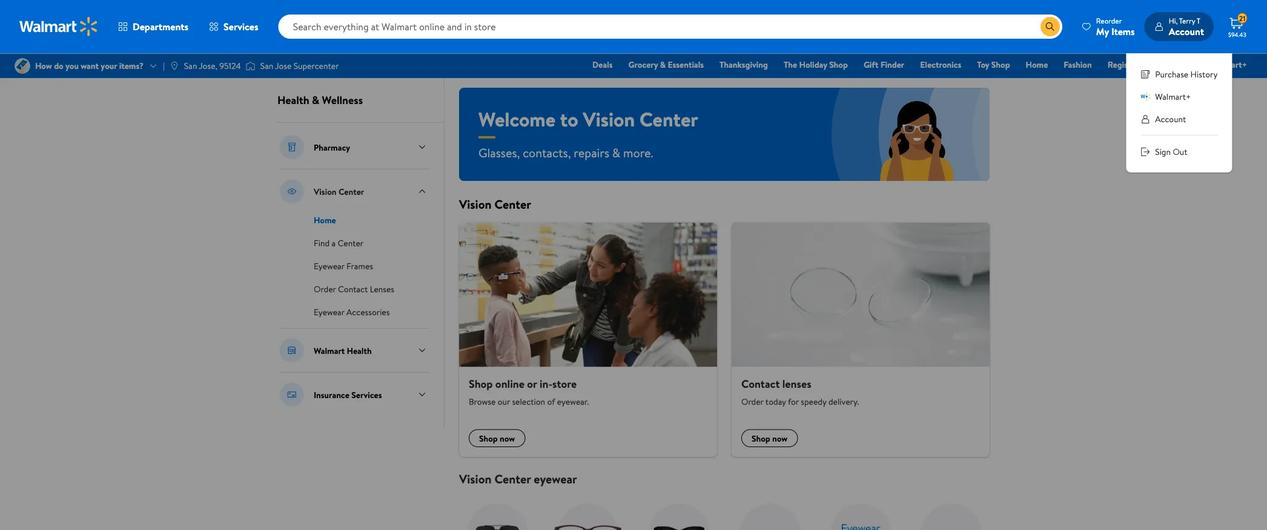 Task type: vqa. For each thing, say whether or not it's contained in the screenshot.
the left Early
no



Task type: locate. For each thing, give the bounding box(es) containing it.
1 horizontal spatial now
[[773, 433, 788, 445]]

more.
[[623, 144, 653, 161]]

center down glasses,
[[495, 196, 531, 213]]

0 vertical spatial walmart+ link
[[1206, 58, 1253, 71]]

vision center image
[[280, 179, 304, 204]]

2 list from the top
[[452, 487, 997, 531]]

eyewear down "a"
[[314, 261, 345, 272]]

hi,
[[1169, 15, 1178, 26]]

one debit link
[[1149, 58, 1201, 71]]

0 vertical spatial walmart+
[[1211, 59, 1248, 71]]

Walmart Site-Wide search field
[[278, 15, 1063, 39]]

speedy
[[801, 396, 827, 408]]

store
[[553, 376, 577, 392]]

home link up find
[[314, 213, 336, 227]]

walmart+ image
[[1141, 92, 1151, 101]]

1 list from the top
[[452, 222, 997, 457]]

1 vertical spatial eyewear
[[314, 307, 345, 318]]

account up debit
[[1169, 25, 1205, 38]]

0 horizontal spatial home
[[314, 214, 336, 226]]

fashion link
[[1059, 58, 1098, 71]]

center
[[640, 106, 698, 133], [339, 186, 364, 197], [495, 196, 531, 213], [338, 238, 364, 249], [495, 471, 531, 488]]

now inside shop online or in-store list item
[[500, 433, 515, 445]]

list
[[452, 222, 997, 457], [452, 487, 997, 531]]

1 vertical spatial home
[[314, 214, 336, 226]]

& right grocery on the top of the page
[[660, 59, 666, 71]]

walmart+
[[1211, 59, 1248, 71], [1156, 91, 1191, 102]]

shop inside the holiday shop link
[[830, 59, 848, 71]]

holiday
[[799, 59, 827, 71]]

grocery & essentials
[[629, 59, 704, 71]]

Search search field
[[278, 15, 1063, 39]]

account
[[1169, 25, 1205, 38], [1156, 113, 1187, 125]]

contact
[[338, 284, 368, 295], [742, 376, 780, 392]]

health right walmart at the left bottom
[[347, 345, 372, 357]]

eyewear accessories
[[314, 307, 390, 318]]

reorder
[[1097, 15, 1122, 26]]

0 horizontal spatial home link
[[314, 213, 336, 227]]

shop now down our
[[479, 433, 515, 445]]

& for grocery
[[660, 59, 666, 71]]

our
[[498, 396, 510, 408]]

0 vertical spatial health
[[277, 93, 309, 108]]

walmart+ link down $94.43
[[1206, 58, 1253, 71]]

vision center down glasses,
[[459, 196, 531, 213]]

0 horizontal spatial contact
[[338, 284, 368, 295]]

1 vertical spatial walmart+
[[1156, 91, 1191, 102]]

shop right holiday at the top right
[[830, 59, 848, 71]]

shop inside shop online or in-store browse our selection of eyewear.
[[469, 376, 493, 392]]

shop right the toy in the top of the page
[[992, 59, 1010, 71]]

center right "a"
[[338, 238, 364, 249]]

1 horizontal spatial shop now
[[752, 433, 788, 445]]

shop
[[830, 59, 848, 71], [992, 59, 1010, 71], [469, 376, 493, 392], [479, 433, 498, 445], [752, 433, 771, 445]]

grocery
[[629, 59, 658, 71]]

vision center
[[314, 186, 364, 197], [459, 196, 531, 213]]

walmart
[[314, 345, 345, 357]]

1 eyewear from the top
[[314, 261, 345, 272]]

0 vertical spatial &
[[660, 59, 666, 71]]

1 vertical spatial contact
[[742, 376, 780, 392]]

account up sign out
[[1156, 113, 1187, 125]]

glasses,
[[479, 144, 520, 161]]

1 vertical spatial walmart+ link
[[1141, 90, 1218, 103]]

1 vertical spatial &
[[312, 93, 319, 108]]

shop now for order
[[752, 433, 788, 445]]

now for order
[[773, 433, 788, 445]]

health up "pharmacy" image
[[277, 93, 309, 108]]

frames
[[347, 261, 373, 272]]

1 shop now from the left
[[479, 433, 515, 445]]

order left today
[[742, 396, 764, 408]]

0 vertical spatial list
[[452, 222, 997, 457]]

0 vertical spatial order
[[314, 284, 336, 295]]

0 horizontal spatial walmart+
[[1156, 91, 1191, 102]]

& for health
[[312, 93, 319, 108]]

shop now inside shop online or in-store list item
[[479, 433, 515, 445]]

order
[[314, 284, 336, 295], [742, 396, 764, 408]]

find
[[314, 238, 330, 249]]

eyewear accessories link
[[314, 305, 390, 319]]

0 horizontal spatial now
[[500, 433, 515, 445]]

& left wellness
[[312, 93, 319, 108]]

sign out
[[1156, 146, 1188, 158]]

shop now down today
[[752, 433, 788, 445]]

1 horizontal spatial order
[[742, 396, 764, 408]]

2 now from the left
[[773, 433, 788, 445]]

vision center down pharmacy
[[314, 186, 364, 197]]

home link down search icon
[[1021, 58, 1054, 71]]

& left the more.
[[612, 144, 621, 161]]

walmart+ link
[[1206, 58, 1253, 71], [1141, 90, 1218, 103]]

1 horizontal spatial home
[[1026, 59, 1048, 71]]

home up find
[[314, 214, 336, 226]]

0 vertical spatial contact
[[338, 284, 368, 295]]

home
[[1026, 59, 1048, 71], [314, 214, 336, 226]]

$94.43
[[1229, 30, 1247, 38]]

list for vision center
[[452, 222, 997, 457]]

1 horizontal spatial contact
[[742, 376, 780, 392]]

contact up today
[[742, 376, 780, 392]]

now inside contact lenses list item
[[773, 433, 788, 445]]

2 vertical spatial &
[[612, 144, 621, 161]]

1 horizontal spatial services
[[352, 389, 382, 401]]

list containing shop online or in-store
[[452, 222, 997, 457]]

2 horizontal spatial &
[[660, 59, 666, 71]]

now down our
[[500, 433, 515, 445]]

delivery.
[[829, 396, 859, 408]]

the
[[784, 59, 797, 71]]

now
[[500, 433, 515, 445], [773, 433, 788, 445]]

wellness
[[322, 93, 363, 108]]

the holiday shop
[[784, 59, 848, 71]]

0 vertical spatial services
[[224, 20, 258, 33]]

1 horizontal spatial walmart+
[[1211, 59, 1248, 71]]

eyewear for eyewear frames
[[314, 261, 345, 272]]

walmart+ link down purchase history link
[[1141, 90, 1218, 103]]

1 vertical spatial order
[[742, 396, 764, 408]]

now down today
[[773, 433, 788, 445]]

toy
[[977, 59, 990, 71]]

vision
[[583, 106, 635, 133], [314, 186, 337, 197], [459, 196, 492, 213], [459, 471, 492, 488]]

home down search icon
[[1026, 59, 1048, 71]]

&
[[660, 59, 666, 71], [312, 93, 319, 108], [612, 144, 621, 161]]

shop now
[[479, 433, 515, 445], [752, 433, 788, 445]]

history
[[1191, 68, 1218, 80]]

shop up browse
[[469, 376, 493, 392]]

purchase history link
[[1141, 68, 1218, 81]]

list for vision center eyewear
[[452, 487, 997, 531]]

1 vertical spatial list
[[452, 487, 997, 531]]

1 horizontal spatial &
[[612, 144, 621, 161]]

0 vertical spatial eyewear
[[314, 261, 345, 272]]

walmart health
[[314, 345, 372, 357]]

health
[[277, 93, 309, 108], [347, 345, 372, 357]]

eyewear down order contact lenses
[[314, 307, 345, 318]]

contact up the eyewear accessories link
[[338, 284, 368, 295]]

1 now from the left
[[500, 433, 515, 445]]

services
[[224, 20, 258, 33], [352, 389, 382, 401]]

shop down today
[[752, 433, 771, 445]]

order inside the contact lenses order today for speedy delivery.
[[742, 396, 764, 408]]

0 horizontal spatial order
[[314, 284, 336, 295]]

walmart+ down $94.43
[[1211, 59, 1248, 71]]

electronics
[[921, 59, 962, 71]]

0 horizontal spatial &
[[312, 93, 319, 108]]

& inside "link"
[[660, 59, 666, 71]]

accessories
[[347, 307, 390, 318]]

1 horizontal spatial health
[[347, 345, 372, 357]]

one
[[1155, 59, 1173, 71]]

2 shop now from the left
[[752, 433, 788, 445]]

repairs
[[574, 144, 610, 161]]

my
[[1097, 25, 1109, 38]]

1 vertical spatial services
[[352, 389, 382, 401]]

contact inside the contact lenses order today for speedy delivery.
[[742, 376, 780, 392]]

eyewear
[[314, 261, 345, 272], [314, 307, 345, 318]]

order down eyewear frames
[[314, 284, 336, 295]]

now for or
[[500, 433, 515, 445]]

out
[[1173, 146, 1188, 158]]

1 horizontal spatial home link
[[1021, 58, 1054, 71]]

walmart image
[[19, 17, 98, 36]]

walmart insurance services image
[[280, 383, 304, 407]]

2 eyewear from the top
[[314, 307, 345, 318]]

of
[[547, 396, 555, 408]]

0 horizontal spatial services
[[224, 20, 258, 33]]

shop now inside contact lenses list item
[[752, 433, 788, 445]]

walmart+ down purchase
[[1156, 91, 1191, 102]]

0 horizontal spatial shop now
[[479, 433, 515, 445]]



Task type: describe. For each thing, give the bounding box(es) containing it.
contact lenses list item
[[725, 222, 997, 457]]

reorder my items
[[1097, 15, 1135, 38]]

gift
[[864, 59, 879, 71]]

to
[[560, 106, 578, 133]]

in-
[[540, 376, 553, 392]]

sign out link
[[1141, 145, 1218, 158]]

health & wellness
[[277, 93, 363, 108]]

insurance services
[[314, 389, 382, 401]]

shop down browse
[[479, 433, 498, 445]]

departments
[[133, 20, 188, 33]]

gift finder
[[864, 59, 905, 71]]

shop online or in-store browse our selection of eyewear.
[[469, 376, 589, 408]]

0 horizontal spatial health
[[277, 93, 309, 108]]

shop now for or
[[479, 433, 515, 445]]

eyewear frames link
[[314, 259, 373, 273]]

thanksgiving link
[[714, 58, 774, 71]]

services button
[[199, 12, 269, 41]]

order contact lenses
[[314, 284, 394, 295]]

vision center eyewear
[[459, 471, 577, 488]]

0 horizontal spatial vision center
[[314, 186, 364, 197]]

or
[[527, 376, 537, 392]]

electronics link
[[915, 58, 967, 71]]

purchase
[[1156, 68, 1189, 80]]

pharmacy
[[314, 141, 350, 153]]

deals link
[[587, 58, 618, 71]]

center up the more.
[[640, 106, 698, 133]]

selection
[[512, 396, 545, 408]]

center left eyewear on the left bottom
[[495, 471, 531, 488]]

welcome
[[479, 106, 556, 133]]

0 vertical spatial home link
[[1021, 58, 1054, 71]]

welcome to vision center
[[479, 106, 698, 133]]

order contact lenses link
[[314, 282, 394, 296]]

account link
[[1141, 113, 1218, 125]]

for
[[788, 396, 799, 408]]

thanksgiving
[[720, 59, 768, 71]]

center down pharmacy
[[339, 186, 364, 197]]

one debit
[[1155, 59, 1196, 71]]

sign
[[1156, 146, 1171, 158]]

toy shop link
[[972, 58, 1016, 71]]

purchase history
[[1156, 68, 1218, 80]]

eyewear.
[[557, 396, 589, 408]]

find a center
[[314, 238, 364, 249]]

items
[[1112, 25, 1135, 38]]

eyewear for eyewear accessories
[[314, 307, 345, 318]]

terry
[[1180, 15, 1196, 26]]

browse
[[469, 396, 496, 408]]

1 vertical spatial home link
[[314, 213, 336, 227]]

today
[[766, 396, 786, 408]]

t
[[1197, 15, 1201, 26]]

insurance
[[314, 389, 349, 401]]

21
[[1240, 13, 1246, 23]]

eyewear frames
[[314, 261, 373, 272]]

finder
[[881, 59, 905, 71]]

deals
[[593, 59, 613, 71]]

hi, terry t account
[[1169, 15, 1205, 38]]

0 vertical spatial account
[[1169, 25, 1205, 38]]

online
[[496, 376, 525, 392]]

shop inside contact lenses list item
[[752, 433, 771, 445]]

contacts,
[[523, 144, 571, 161]]

services inside dropdown button
[[224, 20, 258, 33]]

shop inside toy shop link
[[992, 59, 1010, 71]]

toy shop
[[977, 59, 1010, 71]]

search icon image
[[1046, 22, 1055, 32]]

grocery & essentials link
[[623, 58, 710, 71]]

fashion
[[1064, 59, 1092, 71]]

1 vertical spatial health
[[347, 345, 372, 357]]

walmart health image
[[280, 339, 304, 363]]

contact lenses order today for speedy delivery.
[[742, 376, 859, 408]]

1 vertical spatial account
[[1156, 113, 1187, 125]]

shop online or in-store list item
[[452, 222, 725, 457]]

gift finder link
[[858, 58, 910, 71]]

eyewear
[[534, 471, 577, 488]]

lenses
[[783, 376, 812, 392]]

departments button
[[108, 12, 199, 41]]

find a center link
[[314, 236, 364, 250]]

0 vertical spatial home
[[1026, 59, 1048, 71]]

debit
[[1175, 59, 1196, 71]]

1 horizontal spatial vision center
[[459, 196, 531, 213]]

pharmacy image
[[280, 135, 304, 159]]

registry link
[[1103, 58, 1144, 71]]

the holiday shop link
[[779, 58, 854, 71]]

a
[[332, 238, 336, 249]]

registry
[[1108, 59, 1139, 71]]

essentials
[[668, 59, 704, 71]]

lenses
[[370, 284, 394, 295]]

glasses, contacts, repairs & more.
[[479, 144, 653, 161]]



